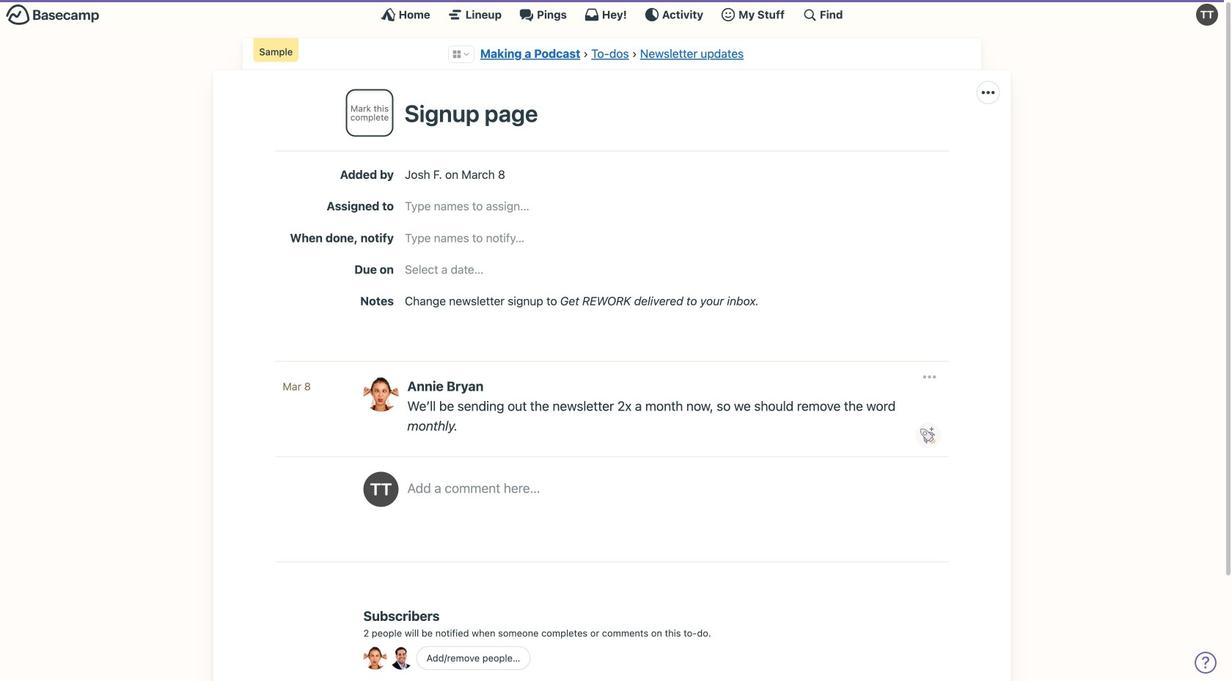 Task type: vqa. For each thing, say whether or not it's contained in the screenshot.
top Annie Bryan image
yes



Task type: locate. For each thing, give the bounding box(es) containing it.
march 8 element
[[462, 168, 505, 182]]

1 vertical spatial annie bryan image
[[363, 647, 387, 670]]

terry turtle image
[[1196, 4, 1218, 26]]

0 vertical spatial annie bryan image
[[363, 377, 399, 412]]

annie bryan image
[[363, 377, 399, 412], [363, 647, 387, 670]]

2 annie bryan image from the top
[[363, 647, 387, 670]]

switch accounts image
[[6, 4, 100, 26]]

main element
[[0, 0, 1224, 29]]



Task type: describe. For each thing, give the bounding box(es) containing it.
josh fiske image
[[390, 647, 413, 670]]

terry turtle image
[[363, 472, 399, 507]]

keyboard shortcut: ⌘ + / image
[[802, 7, 817, 22]]

1 annie bryan image from the top
[[363, 377, 399, 412]]

mar 8 element
[[283, 380, 311, 393]]

breadcrumb element
[[242, 38, 982, 70]]



